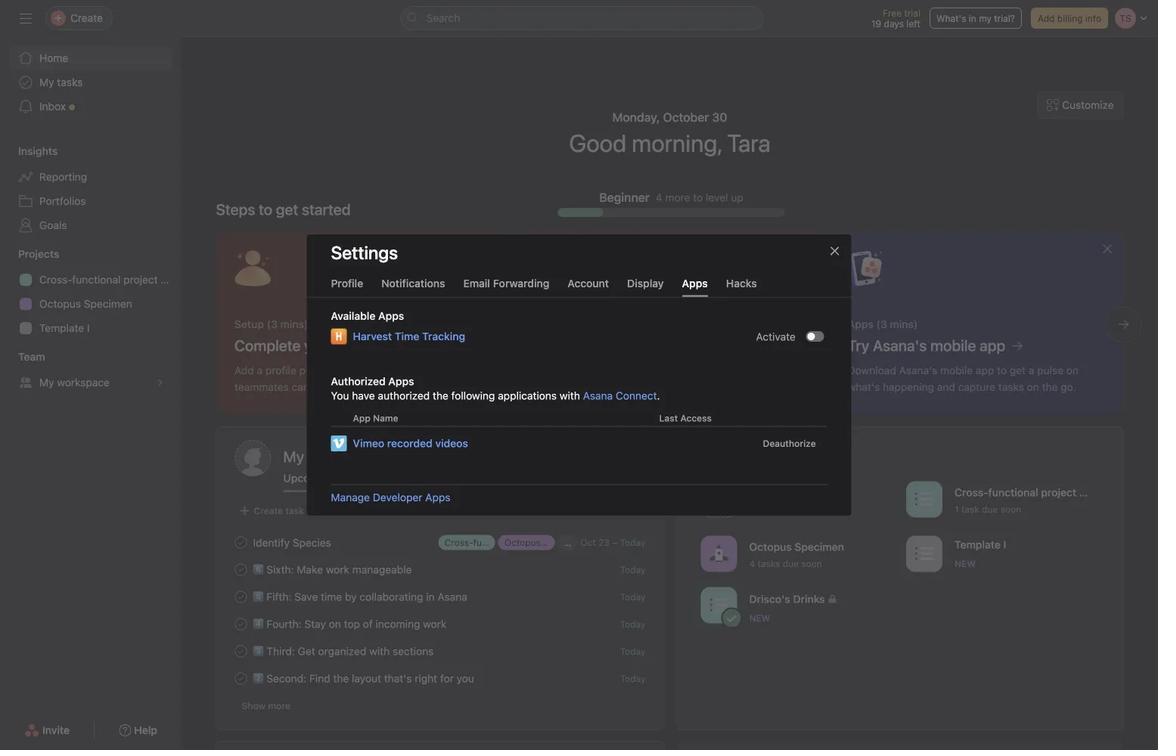 Task type: vqa. For each thing, say whether or not it's contained in the screenshot.
3rd Completed option from the bottom
yes



Task type: locate. For each thing, give the bounding box(es) containing it.
2 list image from the top
[[915, 545, 933, 563]]

template inside the projects element
[[39, 322, 84, 334]]

1 vertical spatial work
[[423, 618, 447, 630]]

0 horizontal spatial in
[[426, 591, 435, 603]]

4
[[656, 191, 662, 204], [749, 558, 755, 569]]

1 vertical spatial project
[[1041, 486, 1077, 499]]

manage
[[331, 491, 370, 504]]

template up team
[[39, 322, 84, 334]]

1 vertical spatial completed checkbox
[[232, 561, 250, 579]]

0 horizontal spatial specimen
[[84, 298, 132, 310]]

hacks button
[[726, 277, 757, 297]]

0 vertical spatial functional
[[72, 273, 121, 286]]

today for 6️⃣ sixth: make work manageable
[[620, 565, 646, 575]]

completed checkbox left 3️⃣
[[232, 643, 250, 661]]

completed image
[[232, 534, 250, 552], [232, 615, 250, 634], [232, 643, 250, 661], [232, 670, 250, 688]]

today button for work
[[620, 619, 646, 630]]

octopus
[[39, 298, 81, 310], [504, 537, 541, 548], [749, 541, 792, 553]]

0 vertical spatial work
[[326, 563, 349, 576]]

1 vertical spatial list image
[[915, 545, 933, 563]]

1 vertical spatial plan
[[1079, 486, 1101, 499]]

scroll card carousel right image
[[1118, 318, 1130, 331]]

task
[[961, 504, 979, 515], [285, 506, 304, 516]]

customize button
[[1037, 92, 1124, 119]]

what's in my trial? button
[[930, 8, 1022, 29]]

in right collaborating
[[426, 591, 435, 603]]

1 completed checkbox from the top
[[232, 588, 250, 606]]

insights element
[[0, 138, 182, 241]]

2 completed image from the top
[[232, 588, 250, 606]]

project inside the "cross-functional project plan 1 task due soon"
[[1041, 486, 1077, 499]]

trial
[[904, 8, 921, 18]]

0 horizontal spatial plan
[[161, 273, 181, 286]]

1 horizontal spatial task
[[961, 504, 979, 515]]

more left level
[[665, 191, 690, 204]]

identify species
[[253, 537, 331, 549]]

last
[[659, 413, 678, 424]]

apps inside the authorized apps you have authorized the following applications with asana connect .
[[388, 375, 414, 388]]

Completed checkbox
[[232, 588, 250, 606], [232, 615, 250, 634], [232, 643, 250, 661], [232, 670, 250, 688]]

add
[[1038, 13, 1055, 23]]

drisco's drinks
[[749, 593, 825, 606]]

my inside global element
[[39, 76, 54, 89]]

my tasks link
[[9, 70, 172, 95]]

1 vertical spatial tasks
[[758, 558, 780, 569]]

1 horizontal spatial octopus specimen link
[[498, 535, 585, 550]]

forwarding
[[493, 277, 549, 289]]

top
[[344, 618, 360, 630]]

soon inside the "cross-functional project plan 1 task due soon"
[[1001, 504, 1021, 515]]

add billing info
[[1038, 13, 1101, 23]]

work up sections
[[423, 618, 447, 630]]

0 vertical spatial plan
[[161, 273, 181, 286]]

save
[[294, 591, 318, 603]]

on
[[329, 618, 341, 630]]

0 vertical spatial cross-
[[39, 273, 72, 286]]

0 vertical spatial i
[[87, 322, 90, 334]]

to right steps
[[259, 200, 272, 218]]

1 horizontal spatial template
[[955, 539, 1001, 551]]

template i new
[[955, 539, 1006, 569]]

1 horizontal spatial functional
[[988, 486, 1038, 499]]

project
[[124, 273, 158, 286], [1041, 486, 1077, 499]]

apps
[[682, 277, 708, 289], [378, 310, 404, 322], [388, 375, 414, 388], [425, 491, 450, 504]]

0 horizontal spatial work
[[326, 563, 349, 576]]

3 today button from the top
[[620, 619, 646, 630]]

free trial 19 days left
[[871, 8, 921, 29]]

cross- inside the "cross-functional project plan 1 task due soon"
[[955, 486, 988, 499]]

octopus specimen link down cross-functional project plan
[[9, 292, 172, 316]]

0 vertical spatial octopus specimen link
[[9, 292, 172, 316]]

0 vertical spatial asana
[[583, 390, 613, 402]]

1 horizontal spatial cross-
[[955, 486, 988, 499]]

1 vertical spatial cross-
[[955, 486, 988, 499]]

octopus specimen link
[[9, 292, 172, 316], [498, 535, 585, 550]]

0 horizontal spatial new
[[749, 613, 771, 624]]

insights
[[18, 145, 58, 157]]

asana inside the authorized apps you have authorized the following applications with asana connect .
[[583, 390, 613, 402]]

search list box
[[401, 6, 764, 30]]

asana right collaborating
[[438, 591, 467, 603]]

completed image left the 5️⃣
[[232, 588, 250, 606]]

the left following
[[433, 390, 448, 402]]

soon up template i new on the right bottom
[[1001, 504, 1021, 515]]

more inside beginner 4 more to level up
[[665, 191, 690, 204]]

task right create
[[285, 506, 304, 516]]

completed image for 6️⃣
[[232, 561, 250, 579]]

1 horizontal spatial soon
[[1001, 504, 1021, 515]]

5 today button from the top
[[620, 674, 646, 684]]

0 horizontal spatial due
[[783, 558, 799, 569]]

1 horizontal spatial project
[[1041, 486, 1077, 499]]

0 horizontal spatial functional
[[72, 273, 121, 286]]

1 list image from the top
[[915, 491, 933, 509]]

completed checkbox left the 5️⃣
[[232, 588, 250, 606]]

i down the "cross-functional project plan 1 task due soon" on the bottom of page
[[1004, 539, 1006, 551]]

completed checkbox for 4️⃣
[[232, 615, 250, 634]]

completed image for 5️⃣
[[232, 588, 250, 606]]

specimen up drinks at the bottom right of the page
[[795, 541, 844, 553]]

1 vertical spatial due
[[783, 558, 799, 569]]

4 right rocket icon
[[749, 558, 755, 569]]

rocket image
[[710, 545, 728, 563]]

completed checkbox left 4️⃣
[[232, 615, 250, 634]]

6 today from the top
[[620, 674, 646, 684]]

sixth:
[[266, 563, 294, 576]]

0 horizontal spatial octopus
[[39, 298, 81, 310]]

switch
[[806, 331, 824, 342]]

invite
[[42, 724, 70, 737]]

morning,
[[632, 129, 722, 157]]

5 today from the top
[[620, 646, 646, 657]]

cross-functional project plan 1 task due soon
[[955, 486, 1101, 515]]

0 vertical spatial 4
[[656, 191, 662, 204]]

manage developer apps link
[[331, 491, 450, 504]]

1 vertical spatial i
[[1004, 539, 1006, 551]]

completed image left 3️⃣
[[232, 643, 250, 661]]

time
[[321, 591, 342, 603]]

Completed checkbox
[[232, 534, 250, 552], [232, 561, 250, 579]]

0 vertical spatial template
[[39, 322, 84, 334]]

apps button
[[682, 277, 708, 297]]

developer
[[373, 491, 422, 504]]

0 horizontal spatial i
[[87, 322, 90, 334]]

available apps
[[331, 310, 404, 322]]

1 vertical spatial 4
[[749, 558, 755, 569]]

completed image for identify
[[232, 534, 250, 552]]

0 vertical spatial soon
[[1001, 504, 1021, 515]]

completed checkbox for 5️⃣
[[232, 588, 250, 606]]

work right make
[[326, 563, 349, 576]]

cross- for cross-functional project plan
[[39, 273, 72, 286]]

1 horizontal spatial in
[[969, 13, 976, 23]]

1 horizontal spatial tasks
[[758, 558, 780, 569]]

0 horizontal spatial project
[[124, 273, 158, 286]]

tasks down home at top
[[57, 76, 83, 89]]

my workspace link
[[9, 371, 172, 395]]

functional up template i new on the right bottom
[[988, 486, 1038, 499]]

0 horizontal spatial to
[[259, 200, 272, 218]]

2 my from the top
[[39, 376, 54, 389]]

show more
[[242, 701, 290, 711]]

to left level
[[693, 191, 703, 204]]

functional up template i link
[[72, 273, 121, 286]]

0 vertical spatial list image
[[915, 491, 933, 509]]

new down drisco's
[[749, 613, 771, 624]]

0 vertical spatial project
[[124, 273, 158, 286]]

due right "1"
[[982, 504, 998, 515]]

new down "1"
[[955, 559, 976, 569]]

1 completed image from the top
[[232, 561, 250, 579]]

0 horizontal spatial octopus specimen
[[39, 298, 132, 310]]

1 horizontal spatial i
[[1004, 539, 1006, 551]]

task inside the "cross-functional project plan 1 task due soon"
[[961, 504, 979, 515]]

portfolios
[[39, 195, 86, 207]]

octopus specimen link left the 23
[[498, 535, 585, 550]]

0 horizontal spatial template
[[39, 322, 84, 334]]

search
[[426, 12, 460, 24]]

1 completed image from the top
[[232, 534, 250, 552]]

cross- inside cross-functional project plan link
[[39, 273, 72, 286]]

0 vertical spatial tasks
[[57, 76, 83, 89]]

my
[[979, 13, 992, 23]]

1 vertical spatial octopus specimen
[[504, 537, 585, 548]]

3 completed checkbox from the top
[[232, 643, 250, 661]]

harvest time tracking
[[353, 330, 465, 343]]

4 right beginner
[[656, 191, 662, 204]]

due up the drisco's drinks
[[783, 558, 799, 569]]

notifications button
[[381, 277, 445, 297]]

0 horizontal spatial tasks
[[57, 76, 83, 89]]

to
[[693, 191, 703, 204], [259, 200, 272, 218]]

octopus specimen up template i link
[[39, 298, 132, 310]]

1 horizontal spatial with
[[560, 390, 580, 402]]

you
[[331, 390, 349, 402]]

0 vertical spatial with
[[560, 390, 580, 402]]

project for cross-functional project plan 1 task due soon
[[1041, 486, 1077, 499]]

completed checkbox for 3️⃣
[[232, 643, 250, 661]]

completed image left 4️⃣
[[232, 615, 250, 634]]

2️⃣ second: find the layout that's right for you
[[253, 672, 474, 685]]

0 horizontal spatial asana
[[438, 591, 467, 603]]

0 vertical spatial new
[[955, 559, 976, 569]]

soon inside octopus specimen 4 tasks due soon
[[801, 558, 822, 569]]

1 today from the top
[[620, 537, 646, 548]]

octopus up template i
[[39, 298, 81, 310]]

asana left connect at the bottom of page
[[583, 390, 613, 402]]

my inside 'link'
[[39, 376, 54, 389]]

due inside octopus specimen 4 tasks due soon
[[783, 558, 799, 569]]

1 horizontal spatial new
[[955, 559, 976, 569]]

1 horizontal spatial asana
[[583, 390, 613, 402]]

with right the 'applications'
[[560, 390, 580, 402]]

1 horizontal spatial work
[[423, 618, 447, 630]]

specimen left the 23
[[543, 537, 585, 548]]

0 vertical spatial the
[[433, 390, 448, 402]]

2 completed image from the top
[[232, 615, 250, 634]]

1 horizontal spatial to
[[693, 191, 703, 204]]

2 today button from the top
[[620, 592, 646, 603]]

more inside button
[[268, 701, 290, 711]]

connect
[[616, 390, 657, 402]]

completed image left identify
[[232, 534, 250, 552]]

template down "1"
[[955, 539, 1001, 551]]

with down of
[[369, 645, 390, 658]]

1 vertical spatial template
[[955, 539, 1001, 551]]

0 vertical spatial octopus specimen
[[39, 298, 132, 310]]

template for template i new
[[955, 539, 1001, 551]]

asana connect link
[[583, 390, 657, 402]]

plan inside the projects element
[[161, 273, 181, 286]]

today button for asana
[[620, 592, 646, 603]]

2 horizontal spatial octopus
[[749, 541, 792, 553]]

fifth:
[[266, 591, 292, 603]]

completed image left 2️⃣
[[232, 670, 250, 688]]

apps down completed
[[425, 491, 450, 504]]

completed checkbox left the 6️⃣
[[232, 561, 250, 579]]

inbox link
[[9, 95, 172, 119]]

i inside the projects element
[[87, 322, 90, 334]]

1 horizontal spatial octopus
[[504, 537, 541, 548]]

octopus specimen
[[39, 298, 132, 310], [504, 537, 585, 548]]

get
[[298, 645, 315, 658]]

completed checkbox left identify
[[232, 534, 250, 552]]

1 horizontal spatial octopus specimen
[[504, 537, 585, 548]]

search button
[[401, 6, 764, 30]]

my down team
[[39, 376, 54, 389]]

2 completed checkbox from the top
[[232, 615, 250, 634]]

0 horizontal spatial cross-
[[39, 273, 72, 286]]

1 horizontal spatial due
[[982, 504, 998, 515]]

0 vertical spatial due
[[982, 504, 998, 515]]

in left my
[[969, 13, 976, 23]]

0 vertical spatial completed checkbox
[[232, 534, 250, 552]]

0 horizontal spatial more
[[268, 701, 290, 711]]

following
[[451, 390, 495, 402]]

0 vertical spatial more
[[665, 191, 690, 204]]

tasks up drisco's
[[758, 558, 780, 569]]

1 vertical spatial my
[[39, 376, 54, 389]]

cross-functional project plan link
[[9, 268, 181, 292]]

1 vertical spatial the
[[333, 672, 349, 685]]

specimen down cross-functional project plan
[[84, 298, 132, 310]]

oct 23 – today
[[580, 537, 646, 548]]

cross- down projects
[[39, 273, 72, 286]]

apps up authorized
[[388, 375, 414, 388]]

3 completed image from the top
[[232, 643, 250, 661]]

plan inside the "cross-functional project plan 1 task due soon"
[[1079, 486, 1101, 499]]

trial?
[[994, 13, 1015, 23]]

reporting
[[39, 171, 87, 183]]

today
[[620, 537, 646, 548], [620, 565, 646, 575], [620, 592, 646, 603], [620, 619, 646, 630], [620, 646, 646, 657], [620, 674, 646, 684]]

projects element
[[0, 241, 182, 343]]

with
[[560, 390, 580, 402], [369, 645, 390, 658]]

4️⃣
[[253, 618, 264, 630]]

soon up drinks at the bottom right of the page
[[801, 558, 822, 569]]

i up teams element
[[87, 322, 90, 334]]

list image left template i new on the right bottom
[[915, 545, 933, 563]]

cross- up "1"
[[955, 486, 988, 499]]

list image
[[915, 491, 933, 509], [915, 545, 933, 563]]

today button for for
[[620, 674, 646, 684]]

today for 4️⃣ fourth: stay on top of incoming work
[[620, 619, 646, 630]]

task right "1"
[[961, 504, 979, 515]]

i inside template i new
[[1004, 539, 1006, 551]]

1 vertical spatial soon
[[801, 558, 822, 569]]

good
[[569, 129, 626, 157]]

in inside button
[[969, 13, 976, 23]]

new
[[955, 559, 976, 569], [749, 613, 771, 624]]

functional inside the "cross-functional project plan 1 task due soon"
[[988, 486, 1038, 499]]

0 horizontal spatial 4
[[656, 191, 662, 204]]

octopus inside the projects element
[[39, 298, 81, 310]]

tasks inside octopus specimen 4 tasks due soon
[[758, 558, 780, 569]]

today button
[[620, 565, 646, 575], [620, 592, 646, 603], [620, 619, 646, 630], [620, 646, 646, 657], [620, 674, 646, 684]]

…
[[564, 537, 571, 548]]

0 vertical spatial completed image
[[232, 561, 250, 579]]

task inside button
[[285, 506, 304, 516]]

my up inbox
[[39, 76, 54, 89]]

0 horizontal spatial task
[[285, 506, 304, 516]]

template inside template i new
[[955, 539, 1001, 551]]

to inside beginner 4 more to level up
[[693, 191, 703, 204]]

project for cross-functional project plan
[[124, 273, 158, 286]]

completed image for 3️⃣
[[232, 643, 250, 661]]

3 today from the top
[[620, 592, 646, 603]]

4 completed checkbox from the top
[[232, 670, 250, 688]]

octopus left …
[[504, 537, 541, 548]]

1 horizontal spatial plan
[[1079, 486, 1101, 499]]

my for my workspace
[[39, 376, 54, 389]]

1 completed checkbox from the top
[[232, 534, 250, 552]]

functional inside the projects element
[[72, 273, 121, 286]]

0 vertical spatial in
[[969, 13, 976, 23]]

home
[[39, 52, 68, 64]]

5️⃣ fifth: save time by collaborating in asana
[[253, 591, 467, 603]]

my tasks link
[[283, 446, 645, 468]]

completed checkbox left 2️⃣
[[232, 670, 250, 688]]

more right show
[[268, 701, 290, 711]]

billing
[[1057, 13, 1083, 23]]

2 horizontal spatial specimen
[[795, 541, 844, 553]]

completed image left the 6️⃣
[[232, 561, 250, 579]]

plan
[[161, 273, 181, 286], [1079, 486, 1101, 499]]

the right find
[[333, 672, 349, 685]]

0 vertical spatial my
[[39, 76, 54, 89]]

0 horizontal spatial soon
[[801, 558, 822, 569]]

you
[[457, 672, 474, 685]]

create task button
[[235, 500, 308, 522]]

1 horizontal spatial the
[[433, 390, 448, 402]]

4 completed image from the top
[[232, 670, 250, 688]]

1 vertical spatial in
[[426, 591, 435, 603]]

1 vertical spatial more
[[268, 701, 290, 711]]

1 vertical spatial with
[[369, 645, 390, 658]]

2 today from the top
[[620, 565, 646, 575]]

4 today from the top
[[620, 619, 646, 630]]

completed image
[[232, 561, 250, 579], [232, 588, 250, 606]]

add profile photo image
[[235, 440, 271, 477]]

1 my from the top
[[39, 76, 54, 89]]

1 horizontal spatial 4
[[749, 558, 755, 569]]

my workspace
[[39, 376, 110, 389]]

1 horizontal spatial more
[[665, 191, 690, 204]]

octopus specimen left the 23
[[504, 537, 585, 548]]

1 vertical spatial new
[[749, 613, 771, 624]]

2 completed checkbox from the top
[[232, 561, 250, 579]]

info
[[1085, 13, 1101, 23]]

list image left "1"
[[915, 491, 933, 509]]

inbox
[[39, 100, 66, 113]]

octopus right rocket icon
[[749, 541, 792, 553]]

1 vertical spatial completed image
[[232, 588, 250, 606]]

cross-
[[39, 273, 72, 286], [955, 486, 988, 499]]

applications
[[498, 390, 557, 402]]

1 vertical spatial functional
[[988, 486, 1038, 499]]

deauthorize
[[763, 438, 816, 449]]



Task type: describe. For each thing, give the bounding box(es) containing it.
invite button
[[14, 717, 80, 744]]

my for my tasks
[[39, 76, 54, 89]]

drinks
[[793, 593, 825, 606]]

new inside template i new
[[955, 559, 976, 569]]

3️⃣
[[253, 645, 264, 658]]

due inside the "cross-functional project plan 1 task due soon"
[[982, 504, 998, 515]]

insights button
[[0, 144, 58, 159]]

1 vertical spatial octopus specimen link
[[498, 535, 585, 550]]

account
[[568, 277, 609, 289]]

by
[[345, 591, 357, 603]]

app name
[[353, 413, 398, 424]]

fourth:
[[266, 618, 302, 630]]

6️⃣ sixth: make work manageable
[[253, 563, 412, 576]]

the inside the authorized apps you have authorized the following applications with asana connect .
[[433, 390, 448, 402]]

add billing info button
[[1031, 8, 1108, 29]]

with inside the authorized apps you have authorized the following applications with asana connect .
[[560, 390, 580, 402]]

vimeo
[[353, 437, 384, 450]]

videos
[[435, 437, 468, 450]]

of
[[363, 618, 373, 630]]

make
[[297, 563, 323, 576]]

create
[[254, 506, 283, 516]]

email forwarding
[[463, 277, 549, 289]]

account button
[[568, 277, 609, 297]]

level
[[706, 191, 728, 204]]

email forwarding button
[[463, 277, 549, 297]]

overdue (1) button
[[353, 472, 411, 492]]

harvest
[[353, 330, 392, 343]]

completed image for 2️⃣
[[232, 670, 250, 688]]

third:
[[266, 645, 295, 658]]

template i
[[39, 322, 90, 334]]

5️⃣
[[253, 591, 264, 603]]

i for template i new
[[1004, 539, 1006, 551]]

create task
[[254, 506, 304, 516]]

profile
[[331, 277, 363, 289]]

beginner
[[599, 190, 650, 205]]

specimen inside octopus specimen 4 tasks due soon
[[795, 541, 844, 553]]

what's in my trial?
[[936, 13, 1015, 23]]

tracking
[[422, 330, 465, 343]]

activate
[[756, 330, 796, 343]]

manage developer apps
[[331, 491, 450, 504]]

incoming
[[376, 618, 420, 630]]

template i link
[[9, 316, 172, 340]]

octopus specimen 4 tasks due soon
[[749, 541, 844, 569]]

1 horizontal spatial specimen
[[543, 537, 585, 548]]

today for 5️⃣ fifth: save time by collaborating in asana
[[620, 592, 646, 603]]

upcoming button
[[283, 472, 334, 492]]

cross- for cross-functional project plan 1 task due soon
[[955, 486, 988, 499]]

0 horizontal spatial with
[[369, 645, 390, 658]]

authorized
[[378, 390, 430, 402]]

show more button
[[235, 696, 297, 717]]

hide sidebar image
[[20, 12, 32, 24]]

global element
[[0, 37, 182, 128]]

19
[[871, 18, 881, 29]]

6️⃣
[[253, 563, 264, 576]]

drisco's
[[749, 593, 790, 606]]

customize
[[1062, 99, 1114, 111]]

4 inside octopus specimen 4 tasks due soon
[[749, 558, 755, 569]]

tasks inside global element
[[57, 76, 83, 89]]

hacks
[[726, 277, 757, 289]]

access
[[680, 413, 712, 424]]

functional for cross-functional project plan 1 task due soon
[[988, 486, 1038, 499]]

cross-functional project plan
[[39, 273, 181, 286]]

teams element
[[0, 343, 182, 398]]

–
[[612, 537, 618, 548]]

have
[[352, 390, 375, 402]]

completed checkbox for 6️⃣ sixth: make work manageable
[[232, 561, 250, 579]]

display
[[627, 277, 664, 289]]

home link
[[9, 46, 172, 70]]

oct
[[580, 537, 596, 548]]

completed image for 4️⃣
[[232, 615, 250, 634]]

4 inside beginner 4 more to level up
[[656, 191, 662, 204]]

recorded
[[387, 437, 433, 450]]

email
[[463, 277, 490, 289]]

list image
[[710, 596, 728, 615]]

authorized apps you have authorized the following applications with asana connect .
[[331, 375, 660, 402]]

.
[[657, 390, 660, 402]]

today for 3️⃣ third: get organized with sections
[[620, 646, 646, 657]]

harvest time tracking link
[[353, 328, 465, 345]]

organized
[[318, 645, 366, 658]]

october
[[663, 110, 709, 124]]

beginner 4 more to level up
[[599, 190, 743, 205]]

days
[[884, 18, 904, 29]]

completed
[[429, 472, 484, 485]]

today for 2️⃣ second: find the layout that's right for you
[[620, 674, 646, 684]]

octopus inside octopus specimen 4 tasks due soon
[[749, 541, 792, 553]]

plan for cross-functional project plan
[[161, 273, 181, 286]]

last access
[[659, 413, 712, 424]]

3️⃣ third: get organized with sections
[[253, 645, 434, 658]]

4 today button from the top
[[620, 646, 646, 657]]

available
[[331, 310, 376, 322]]

1 today button from the top
[[620, 565, 646, 575]]

completed checkbox for identify species
[[232, 534, 250, 552]]

workspace
[[57, 376, 110, 389]]

0 horizontal spatial octopus specimen link
[[9, 292, 172, 316]]

portfolios link
[[9, 189, 172, 213]]

2️⃣
[[253, 672, 264, 685]]

close image
[[829, 245, 841, 257]]

1 vertical spatial asana
[[438, 591, 467, 603]]

projects
[[18, 248, 59, 260]]

monday, october 30 good morning, tara
[[569, 110, 771, 157]]

up
[[731, 191, 743, 204]]

plan for cross-functional project plan 1 task due soon
[[1079, 486, 1101, 499]]

time
[[395, 330, 419, 343]]

i for template i
[[87, 322, 90, 334]]

steps to get started
[[216, 200, 351, 218]]

second:
[[266, 672, 307, 685]]

apps up time
[[378, 310, 404, 322]]

octopus specimen inside the projects element
[[39, 298, 132, 310]]

specimen inside the projects element
[[84, 298, 132, 310]]

0 horizontal spatial the
[[333, 672, 349, 685]]

functional for cross-functional project plan
[[72, 273, 121, 286]]

team
[[18, 351, 45, 363]]

completed checkbox for 2️⃣
[[232, 670, 250, 688]]

free
[[883, 8, 902, 18]]

(1)
[[398, 472, 411, 485]]

apps left hacks
[[682, 277, 708, 289]]

for
[[440, 672, 454, 685]]

template for template i
[[39, 322, 84, 334]]



